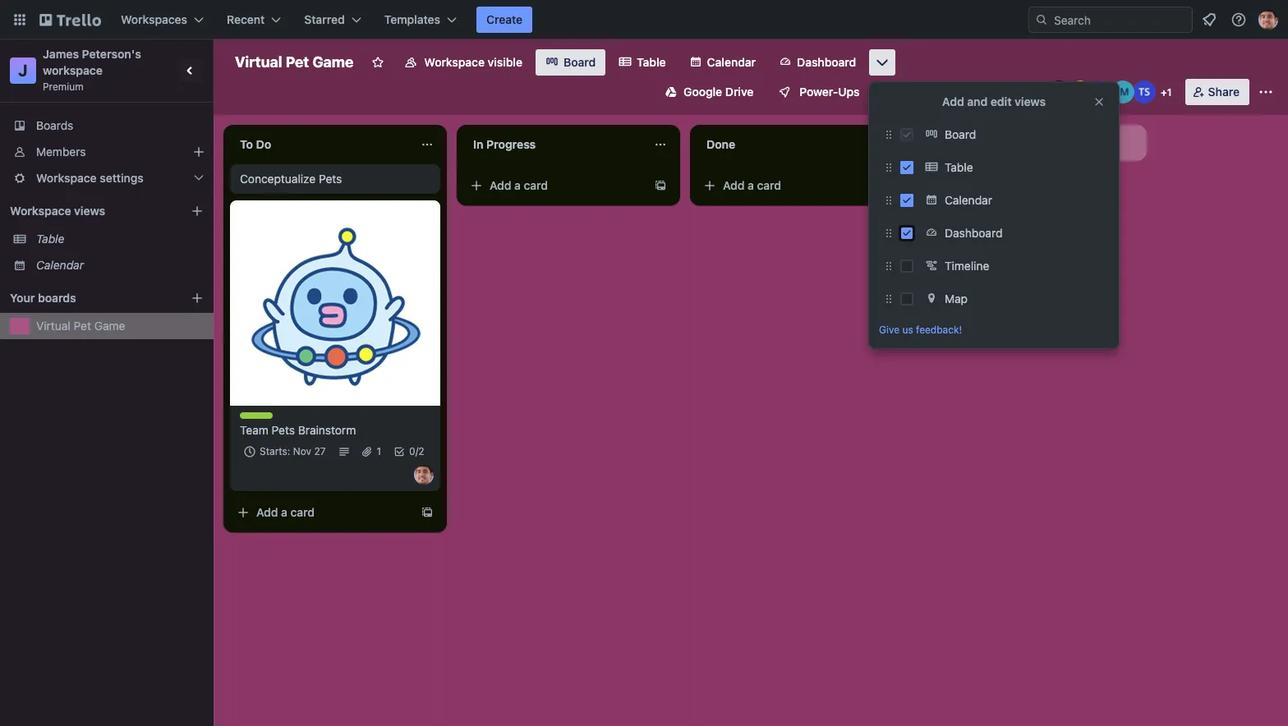Task type: vqa. For each thing, say whether or not it's contained in the screenshot.
Design Huddle
no



Task type: locate. For each thing, give the bounding box(es) containing it.
add down "starts:"
[[256, 505, 278, 519]]

workspaces button
[[111, 7, 214, 33]]

color: bold lime, title: "team task" element
[[240, 412, 290, 425]]

team task team pets brainstorm
[[240, 412, 356, 437]]

2 vertical spatial calendar link
[[36, 257, 204, 274]]

give us feedback!
[[879, 324, 962, 336]]

card down done text box
[[757, 178, 781, 192]]

2 team from the top
[[240, 423, 269, 437]]

a for do
[[281, 505, 287, 519]]

add down in progress
[[490, 178, 511, 192]]

board link down edit
[[920, 122, 1109, 148]]

calendar link
[[679, 49, 766, 76], [920, 187, 1109, 214], [36, 257, 204, 274]]

add for add another list button
[[953, 136, 975, 150]]

2 horizontal spatial table link
[[920, 154, 1109, 181]]

virtual pet game down starred
[[235, 53, 354, 71]]

add and edit views
[[942, 94, 1046, 108]]

0 vertical spatial game
[[313, 53, 354, 71]]

board right visible
[[564, 55, 596, 69]]

team up "starts:"
[[240, 423, 269, 437]]

workspace down workspace settings
[[10, 204, 71, 218]]

james peterson's workspace premium
[[43, 47, 144, 93]]

2 vertical spatial table link
[[36, 231, 204, 247]]

tara schultz (taraschultz7) image
[[1133, 81, 1156, 104]]

add left another
[[953, 136, 975, 150]]

1 vertical spatial dashboard
[[945, 226, 1003, 240]]

create
[[486, 12, 523, 26]]

gary orlando (garyorlando) image
[[1090, 81, 1113, 104]]

2 horizontal spatial card
[[757, 178, 781, 192]]

In Progress text field
[[463, 131, 644, 158]]

+
[[1161, 86, 1167, 99]]

1 vertical spatial pet
[[74, 319, 91, 333]]

0 vertical spatial create from template… image
[[654, 179, 667, 192]]

2 horizontal spatial add a card button
[[697, 173, 881, 199]]

pet down starred
[[286, 53, 309, 71]]

table
[[637, 55, 666, 69], [945, 160, 973, 174], [36, 232, 64, 246]]

add inside button
[[953, 136, 975, 150]]

create from template… image for to do
[[421, 506, 434, 519]]

recent
[[227, 12, 265, 26]]

0 horizontal spatial add a card
[[256, 505, 315, 519]]

views
[[1015, 94, 1046, 108], [74, 204, 105, 218]]

table link down another
[[920, 154, 1109, 181]]

1 vertical spatial calendar link
[[920, 187, 1109, 214]]

workspace down members
[[36, 171, 97, 185]]

1 horizontal spatial a
[[514, 178, 521, 192]]

peterson's
[[82, 47, 141, 61]]

team pets brainstorm link
[[240, 422, 431, 439]]

workspace inside button
[[424, 55, 485, 69]]

0 vertical spatial board
[[564, 55, 596, 69]]

0 vertical spatial workspace
[[424, 55, 485, 69]]

pets down to do text box
[[319, 172, 342, 186]]

1 horizontal spatial table
[[637, 55, 666, 69]]

2 horizontal spatial a
[[748, 178, 754, 192]]

0 vertical spatial dashboard link
[[769, 49, 866, 76]]

show menu image
[[1258, 84, 1274, 100]]

progress
[[486, 137, 536, 151]]

1 vertical spatial calendar
[[945, 193, 992, 207]]

0 vertical spatial 1
[[1167, 86, 1172, 99]]

recent button
[[217, 7, 291, 33]]

1 horizontal spatial create from template… image
[[654, 179, 667, 192]]

add a card
[[490, 178, 548, 192], [723, 178, 781, 192], [256, 505, 315, 519]]

0 vertical spatial virtual pet game
[[235, 53, 354, 71]]

workspace navigation collapse icon image
[[179, 59, 202, 82]]

virtual inside board name text box
[[235, 53, 282, 71]]

dashboard up timeline
[[945, 226, 1003, 240]]

game down your boards with 1 items 'element'
[[94, 319, 125, 333]]

add
[[942, 94, 964, 108], [953, 136, 975, 150], [490, 178, 511, 192], [723, 178, 745, 192], [256, 505, 278, 519]]

1 vertical spatial views
[[74, 204, 105, 218]]

1 horizontal spatial virtual
[[235, 53, 282, 71]]

1 vertical spatial table
[[945, 160, 973, 174]]

1 vertical spatial board
[[945, 127, 976, 141]]

1 horizontal spatial card
[[524, 178, 548, 192]]

pets inside team task team pets brainstorm
[[272, 423, 295, 437]]

0 horizontal spatial dashboard link
[[769, 49, 866, 76]]

0 vertical spatial pets
[[319, 172, 342, 186]]

starred button
[[294, 7, 371, 33]]

share button
[[1185, 79, 1250, 105]]

open information menu image
[[1231, 12, 1247, 28]]

workspace for workspace visible
[[424, 55, 485, 69]]

1
[[1167, 86, 1172, 99], [377, 445, 381, 458]]

your boards with 1 items element
[[10, 288, 166, 308]]

templates
[[384, 12, 440, 26]]

1 vertical spatial workspace
[[36, 171, 97, 185]]

add a card button for progress
[[463, 173, 647, 199]]

1 vertical spatial virtual pet game
[[36, 319, 125, 333]]

a down progress
[[514, 178, 521, 192]]

add a card down starts: nov 27
[[256, 505, 315, 519]]

reposition calendar button image
[[879, 191, 899, 210]]

add a card button down done text box
[[697, 173, 881, 199]]

starts:
[[260, 445, 290, 458]]

table link down settings
[[36, 231, 204, 247]]

dashboard link up timeline link
[[920, 220, 1109, 246]]

0 horizontal spatial virtual
[[36, 319, 71, 333]]

0 horizontal spatial add a card button
[[230, 500, 414, 526]]

workspace visible button
[[395, 49, 532, 76]]

board link
[[536, 49, 606, 76], [920, 122, 1109, 148]]

0 horizontal spatial calendar link
[[36, 257, 204, 274]]

1 horizontal spatial views
[[1015, 94, 1046, 108]]

to do
[[240, 137, 271, 151]]

game down starred popup button
[[313, 53, 354, 71]]

give us feedback! link
[[879, 322, 1109, 339]]

edit
[[991, 94, 1012, 108]]

add a card for to do
[[256, 505, 315, 519]]

board
[[564, 55, 596, 69], [945, 127, 976, 141]]

1 horizontal spatial james peterson (jamespeterson93) image
[[1259, 10, 1278, 30]]

james peterson (jamespeterson93) image
[[1259, 10, 1278, 30], [1047, 81, 1070, 104]]

starts: nov 27
[[260, 445, 326, 458]]

drive
[[725, 85, 754, 99]]

a down starts: nov 27
[[281, 505, 287, 519]]

dashboard
[[797, 55, 856, 69], [945, 226, 1003, 240]]

0 horizontal spatial 1
[[377, 445, 381, 458]]

board down and
[[945, 127, 976, 141]]

virtual pet game link
[[36, 318, 204, 334]]

0 horizontal spatial a
[[281, 505, 287, 519]]

workspace for workspace settings
[[36, 171, 97, 185]]

james peterson (jamespeterson93) image right open information menu icon
[[1259, 10, 1278, 30]]

calendar up drive
[[707, 55, 756, 69]]

1 vertical spatial james peterson (jamespeterson93) image
[[1047, 81, 1070, 104]]

0 horizontal spatial virtual pet game
[[36, 319, 125, 333]]

calendar
[[707, 55, 756, 69], [945, 193, 992, 207], [36, 258, 84, 272]]

brainstorm
[[298, 423, 356, 437]]

/
[[415, 445, 418, 458]]

0 horizontal spatial dashboard
[[797, 55, 856, 69]]

virtual down the boards
[[36, 319, 71, 333]]

1 vertical spatial game
[[94, 319, 125, 333]]

pet inside board name text box
[[286, 53, 309, 71]]

google drive button
[[656, 79, 764, 105]]

power-
[[800, 85, 838, 99]]

reposition board button image
[[879, 125, 899, 145]]

pets up "starts:"
[[272, 423, 295, 437]]

calendar link up google drive
[[679, 49, 766, 76]]

your boards
[[10, 291, 76, 305]]

customize views image
[[874, 54, 891, 71]]

james peterson (jamespeterson93) image left close popover 'image'
[[1047, 81, 1070, 104]]

virtual pet game down your boards with 1 items 'element'
[[36, 319, 125, 333]]

conceptualize
[[240, 172, 316, 186]]

1 horizontal spatial virtual pet game
[[235, 53, 354, 71]]

boards link
[[0, 113, 214, 139]]

table down add another list
[[945, 160, 973, 174]]

primary element
[[0, 0, 1288, 39]]

0 horizontal spatial card
[[290, 505, 315, 519]]

1 vertical spatial 1
[[377, 445, 381, 458]]

create from template… image
[[654, 179, 667, 192], [421, 506, 434, 519]]

0 vertical spatial virtual
[[235, 53, 282, 71]]

virtual pet game
[[235, 53, 354, 71], [36, 319, 125, 333]]

1 horizontal spatial game
[[313, 53, 354, 71]]

add down the done
[[723, 178, 745, 192]]

calendar link up your boards with 1 items 'element'
[[36, 257, 204, 274]]

1 right the tara schultz (taraschultz7) "image"
[[1167, 86, 1172, 99]]

workspace
[[424, 55, 485, 69], [36, 171, 97, 185], [10, 204, 71, 218]]

add a card button down in progress text box
[[463, 173, 647, 199]]

1 horizontal spatial dashboard
[[945, 226, 1003, 240]]

27
[[314, 445, 326, 458]]

+ 1
[[1161, 86, 1172, 99]]

0 vertical spatial pet
[[286, 53, 309, 71]]

add for rightmost add a card button
[[723, 178, 745, 192]]

team left task
[[240, 412, 265, 425]]

board link right visible
[[536, 49, 606, 76]]

1 horizontal spatial 1
[[1167, 86, 1172, 99]]

calendar down add another list
[[945, 193, 992, 207]]

1 horizontal spatial add a card
[[490, 178, 548, 192]]

0 horizontal spatial create from template… image
[[421, 506, 434, 519]]

table down workspace views
[[36, 232, 64, 246]]

j link
[[10, 58, 36, 84]]

and
[[967, 94, 988, 108]]

0 horizontal spatial table link
[[36, 231, 204, 247]]

james
[[43, 47, 79, 61]]

power-ups
[[800, 85, 860, 99]]

add a card button down 27 in the bottom of the page
[[230, 500, 414, 526]]

0 vertical spatial james peterson (jamespeterson93) image
[[1259, 10, 1278, 30]]

workspace inside popup button
[[36, 171, 97, 185]]

reposition dashboard button image
[[879, 223, 899, 243]]

1 vertical spatial create from template… image
[[421, 506, 434, 519]]

1 horizontal spatial board link
[[920, 122, 1109, 148]]

pet
[[286, 53, 309, 71], [74, 319, 91, 333]]

dashboard link up power-
[[769, 49, 866, 76]]

calendar link down another
[[920, 187, 1109, 214]]

in progress
[[473, 137, 536, 151]]

1 vertical spatial dashboard link
[[920, 220, 1109, 246]]

virtual
[[235, 53, 282, 71], [36, 319, 71, 333]]

reposition table button image
[[879, 158, 899, 177]]

dashboard up "power-ups"
[[797, 55, 856, 69]]

1 vertical spatial virtual
[[36, 319, 71, 333]]

0 vertical spatial calendar
[[707, 55, 756, 69]]

card down in progress text box
[[524, 178, 548, 192]]

timeline
[[945, 259, 990, 273]]

card down the "nov"
[[290, 505, 315, 519]]

pets
[[319, 172, 342, 186], [272, 423, 295, 437]]

workspace views
[[10, 204, 105, 218]]

close popover image
[[1093, 95, 1106, 108]]

0 vertical spatial calendar link
[[679, 49, 766, 76]]

2 vertical spatial calendar
[[36, 258, 84, 272]]

0 vertical spatial board link
[[536, 49, 606, 76]]

game
[[313, 53, 354, 71], [94, 319, 125, 333]]

views right edit
[[1015, 94, 1046, 108]]

0 horizontal spatial board link
[[536, 49, 606, 76]]

a down done text box
[[748, 178, 754, 192]]

search image
[[1035, 13, 1048, 26]]

2 vertical spatial workspace
[[10, 204, 71, 218]]

add a card down progress
[[490, 178, 548, 192]]

pet down your boards with 1 items 'element'
[[74, 319, 91, 333]]

0 horizontal spatial table
[[36, 232, 64, 246]]

add a card button
[[463, 173, 647, 199], [697, 173, 881, 199], [230, 500, 414, 526]]

To Do text field
[[230, 131, 411, 158]]

0 horizontal spatial game
[[94, 319, 125, 333]]

table up google drive icon
[[637, 55, 666, 69]]

0 horizontal spatial pet
[[74, 319, 91, 333]]

james peterson (jamespeterson93) image
[[414, 465, 434, 485]]

virtual pet game inside board name text box
[[235, 53, 354, 71]]

dashboard link
[[769, 49, 866, 76], [920, 220, 1109, 246]]

1 vertical spatial pets
[[272, 423, 295, 437]]

calendar up the boards
[[36, 258, 84, 272]]

team
[[240, 412, 265, 425], [240, 423, 269, 437]]

Done text field
[[697, 131, 877, 158]]

virtual down recent popup button
[[235, 53, 282, 71]]

star or unstar board image
[[372, 56, 385, 69]]

create from template… image for in progress
[[654, 179, 667, 192]]

filters
[[996, 85, 1030, 99]]

0 vertical spatial table link
[[609, 49, 676, 76]]

1 horizontal spatial pet
[[286, 53, 309, 71]]

table link up google drive icon
[[609, 49, 676, 76]]

add another list
[[953, 136, 1039, 150]]

1 vertical spatial board link
[[920, 122, 1109, 148]]

2 horizontal spatial calendar link
[[920, 187, 1109, 214]]

add a card down the done
[[723, 178, 781, 192]]

workspace left visible
[[424, 55, 485, 69]]

0 vertical spatial views
[[1015, 94, 1046, 108]]

views down workspace settings
[[74, 204, 105, 218]]

1 left 0
[[377, 445, 381, 458]]

workspace for workspace views
[[10, 204, 71, 218]]

a
[[514, 178, 521, 192], [748, 178, 754, 192], [281, 505, 287, 519]]

0 horizontal spatial pets
[[272, 423, 295, 437]]

card for to do
[[290, 505, 315, 519]]

workspaces
[[121, 12, 187, 26]]

1 horizontal spatial dashboard link
[[920, 220, 1109, 246]]

1 horizontal spatial add a card button
[[463, 173, 647, 199]]

table link
[[609, 49, 676, 76], [920, 154, 1109, 181], [36, 231, 204, 247]]



Task type: describe. For each thing, give the bounding box(es) containing it.
workspace visible
[[424, 55, 523, 69]]

0 horizontal spatial views
[[74, 204, 105, 218]]

templates button
[[374, 7, 467, 33]]

add for add a card button associated with do
[[256, 505, 278, 519]]

power-ups button
[[767, 79, 870, 105]]

0 horizontal spatial calendar
[[36, 258, 84, 272]]

map
[[945, 292, 968, 306]]

2 horizontal spatial table
[[945, 160, 973, 174]]

feedback!
[[916, 324, 962, 336]]

sm image
[[873, 79, 896, 102]]

1 horizontal spatial calendar
[[707, 55, 756, 69]]

0 horizontal spatial james peterson (jamespeterson93) image
[[1047, 81, 1070, 104]]

back to home image
[[39, 7, 101, 33]]

add a card button for do
[[230, 500, 414, 526]]

create button
[[477, 7, 533, 33]]

settings
[[100, 171, 144, 185]]

1 horizontal spatial table link
[[609, 49, 676, 76]]

Search field
[[1048, 7, 1192, 32]]

workspace settings
[[36, 171, 144, 185]]

map link
[[920, 286, 1109, 312]]

0 / 2
[[409, 445, 424, 458]]

automation button
[[873, 79, 968, 105]]

workspace
[[43, 63, 103, 77]]

premium
[[43, 81, 84, 93]]

Board name text field
[[227, 49, 362, 76]]

google drive icon image
[[666, 86, 677, 98]]

boards
[[36, 118, 73, 132]]

boards
[[38, 291, 76, 305]]

in
[[473, 137, 483, 151]]

2 vertical spatial table
[[36, 232, 64, 246]]

do
[[256, 137, 271, 151]]

0 horizontal spatial board
[[564, 55, 596, 69]]

create a view image
[[191, 205, 204, 218]]

1 horizontal spatial pets
[[319, 172, 342, 186]]

filters button
[[972, 79, 1035, 105]]

card for in progress
[[524, 178, 548, 192]]

timeline link
[[920, 253, 1109, 279]]

add another list button
[[924, 125, 1147, 161]]

members
[[36, 145, 86, 159]]

reposition timeline button image
[[879, 256, 899, 276]]

1 vertical spatial table link
[[920, 154, 1109, 181]]

members link
[[0, 139, 214, 165]]

task
[[268, 412, 290, 425]]

nov
[[293, 445, 311, 458]]

starred
[[304, 12, 345, 26]]

0 vertical spatial dashboard
[[797, 55, 856, 69]]

game inside board name text box
[[313, 53, 354, 71]]

google drive
[[684, 85, 754, 99]]

jeremy miller (jeremymiller198) image
[[1111, 81, 1134, 104]]

1 horizontal spatial board
[[945, 127, 976, 141]]

add a card for in progress
[[490, 178, 548, 192]]

reposition map button image
[[879, 289, 899, 309]]

a for progress
[[514, 178, 521, 192]]

to
[[240, 137, 253, 151]]

visible
[[488, 55, 523, 69]]

0
[[409, 445, 415, 458]]

1 horizontal spatial calendar link
[[679, 49, 766, 76]]

list
[[1023, 136, 1039, 150]]

conceptualize pets
[[240, 172, 342, 186]]

give
[[879, 324, 900, 336]]

us
[[902, 324, 913, 336]]

j
[[18, 61, 28, 80]]

1 team from the top
[[240, 412, 265, 425]]

0 notifications image
[[1200, 10, 1219, 30]]

2 horizontal spatial add a card
[[723, 178, 781, 192]]

ups
[[838, 85, 860, 99]]

2 horizontal spatial calendar
[[945, 193, 992, 207]]

ben nelson (bennelson96) image
[[1069, 81, 1092, 104]]

conceptualize pets link
[[240, 171, 431, 187]]

add board image
[[191, 292, 204, 305]]

google
[[684, 85, 722, 99]]

add for add a card button related to progress
[[490, 178, 511, 192]]

2
[[418, 445, 424, 458]]

share
[[1208, 85, 1240, 99]]

done
[[707, 137, 735, 151]]

another
[[978, 136, 1020, 150]]

workspace settings button
[[0, 165, 214, 191]]

automation
[[896, 85, 959, 99]]

james peterson's workspace link
[[43, 47, 144, 77]]

your
[[10, 291, 35, 305]]

0 vertical spatial table
[[637, 55, 666, 69]]

add left and
[[942, 94, 964, 108]]



